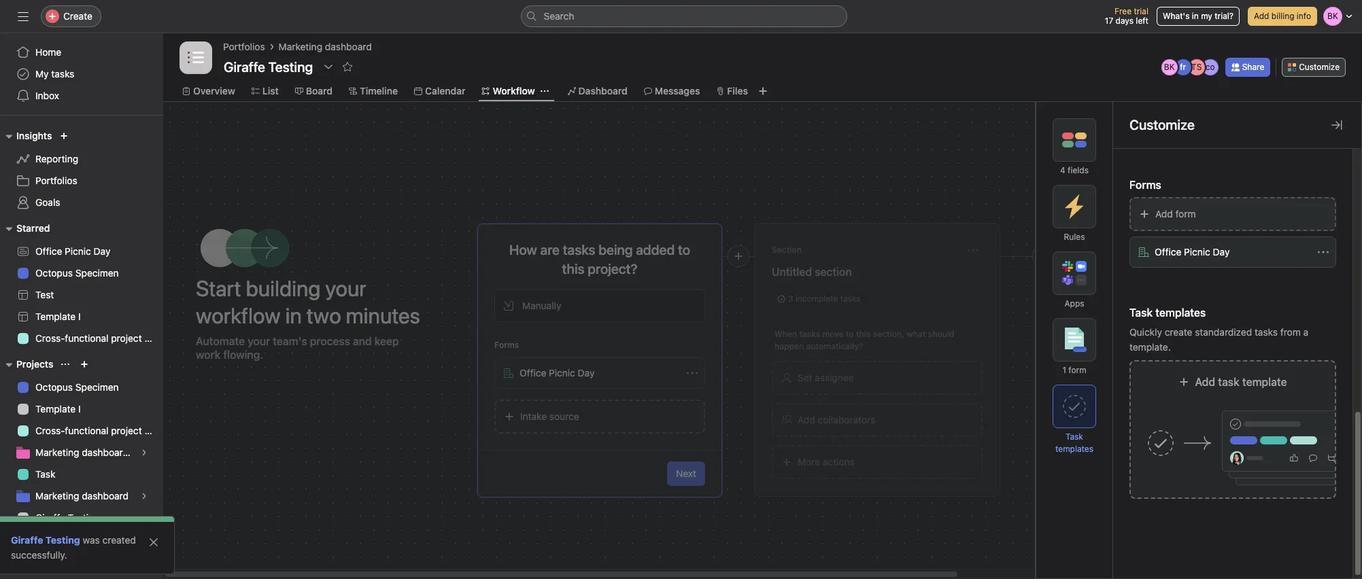 Task type: vqa. For each thing, say whether or not it's contained in the screenshot.
Completed image in the the Star this project cell
no



Task type: locate. For each thing, give the bounding box(es) containing it.
1 vertical spatial octopus
[[35, 382, 73, 393]]

1 cross-functional project plan link from the top
[[8, 328, 163, 350]]

to
[[678, 242, 690, 258], [846, 329, 854, 339]]

plan inside projects element
[[145, 425, 163, 437]]

0 vertical spatial dashboard
[[325, 41, 372, 52]]

specimen down "new project or portfolio" "image"
[[75, 382, 119, 393]]

office picnic day for the right office picnic day button
[[1155, 246, 1230, 258]]

1 vertical spatial template i link
[[8, 399, 155, 420]]

2 horizontal spatial picnic
[[1184, 246, 1211, 258]]

0 horizontal spatial to
[[678, 242, 690, 258]]

0 horizontal spatial customize
[[1130, 117, 1195, 133]]

specimen
[[75, 267, 119, 279], [75, 382, 119, 393]]

2 vertical spatial marketing
[[35, 490, 79, 502]]

form inside button
[[1176, 208, 1196, 220]]

cross- up projects
[[35, 333, 65, 344]]

picnic for bottom office picnic day button
[[549, 367, 575, 379]]

task inside projects element
[[35, 469, 55, 480]]

files
[[727, 85, 748, 97]]

was created successfully.
[[11, 535, 136, 561]]

0 horizontal spatial portfolios link
[[8, 170, 155, 192]]

testing up was
[[68, 512, 100, 524]]

1 vertical spatial dashboard
[[82, 490, 129, 502]]

marketing down task link
[[35, 490, 79, 502]]

0 vertical spatial marketing dashboard
[[279, 41, 372, 52]]

day
[[94, 246, 110, 257], [1213, 246, 1230, 258], [578, 367, 595, 379]]

1 plan from the top
[[145, 333, 163, 344]]

0 vertical spatial project
[[111, 333, 142, 344]]

2 octopus specimen from the top
[[35, 382, 119, 393]]

task inside task templates
[[1066, 432, 1084, 442]]

cross-functional project plan
[[35, 333, 163, 344], [35, 425, 163, 437]]

cross-
[[35, 333, 65, 344], [35, 425, 65, 437]]

marketing up task link
[[35, 447, 79, 458]]

customize down info
[[1299, 62, 1340, 72]]

task link
[[8, 464, 155, 486]]

inbox
[[35, 90, 59, 101]]

giraffe testing up successfully.
[[11, 535, 80, 546]]

template i down the show options, current sort, top icon
[[35, 403, 81, 415]]

marketing for marketing dashboards link
[[35, 447, 79, 458]]

customize down bk
[[1130, 117, 1195, 133]]

0 vertical spatial marketing dashboard link
[[279, 39, 372, 54]]

process
[[310, 335, 350, 348]]

cross- inside the starred element
[[35, 333, 65, 344]]

functional inside projects element
[[65, 425, 108, 437]]

1 horizontal spatial office picnic day button
[[1130, 237, 1337, 268]]

giraffe testing link up successfully.
[[11, 535, 80, 546]]

1 horizontal spatial form
[[1176, 208, 1196, 220]]

1 horizontal spatial dashboard
[[325, 41, 372, 52]]

should
[[928, 329, 955, 339]]

see details, marketing dashboards image
[[140, 449, 148, 457]]

1 horizontal spatial in
[[1192, 11, 1199, 21]]

add for add billing info
[[1254, 11, 1270, 21]]

free trial 17 days left
[[1105, 6, 1149, 26]]

0 vertical spatial octopus
[[35, 267, 73, 279]]

set assignee button
[[772, 361, 983, 395]]

i up marketing dashboards on the bottom left of page
[[78, 403, 81, 415]]

0 horizontal spatial day
[[94, 246, 110, 257]]

1 vertical spatial in
[[285, 303, 302, 329]]

1 specimen from the top
[[75, 267, 119, 279]]

when
[[775, 329, 797, 339]]

plan left automate
[[145, 333, 163, 344]]

1 octopus specimen from the top
[[35, 267, 119, 279]]

forms for add form
[[1130, 179, 1162, 191]]

office inside the starred element
[[35, 246, 62, 257]]

0 vertical spatial template i
[[35, 311, 81, 322]]

office picnic day inside office picnic day link
[[35, 246, 110, 257]]

in left my
[[1192, 11, 1199, 21]]

functional up "new project or portfolio" "image"
[[65, 333, 108, 344]]

forms
[[1130, 179, 1162, 191], [495, 340, 519, 350]]

0 horizontal spatial your
[[248, 335, 270, 348]]

i inside projects element
[[78, 403, 81, 415]]

0 horizontal spatial office picnic day button
[[495, 358, 705, 389]]

1 vertical spatial testing
[[46, 535, 80, 546]]

1 vertical spatial marketing dashboard
[[35, 490, 129, 502]]

octopus specimen link up "test"
[[8, 263, 155, 284]]

1 template i from the top
[[35, 311, 81, 322]]

1 horizontal spatial forms
[[1130, 179, 1162, 191]]

1 horizontal spatial day
[[578, 367, 595, 379]]

0 horizontal spatial forms
[[495, 340, 519, 350]]

overview link
[[182, 84, 235, 99]]

0 vertical spatial portfolios
[[223, 41, 265, 52]]

octopus down the show options, current sort, top icon
[[35, 382, 73, 393]]

marketing
[[279, 41, 323, 52], [35, 447, 79, 458], [35, 490, 79, 502]]

0 horizontal spatial office picnic day
[[35, 246, 110, 257]]

0 horizontal spatial task
[[35, 469, 55, 480]]

add for add task template
[[1195, 376, 1216, 388]]

marketing dashboard link
[[279, 39, 372, 54], [8, 486, 155, 507]]

2 template from the top
[[35, 403, 76, 415]]

add form
[[1156, 208, 1196, 220]]

0 vertical spatial octopus specimen link
[[8, 263, 155, 284]]

1 vertical spatial cross-
[[35, 425, 65, 437]]

template for first template i link
[[35, 311, 76, 322]]

1 vertical spatial marketing
[[35, 447, 79, 458]]

1 project from the top
[[111, 333, 142, 344]]

list image
[[188, 50, 204, 66]]

new project or portfolio image
[[81, 361, 89, 369]]

1 functional from the top
[[65, 333, 108, 344]]

0 horizontal spatial in
[[285, 303, 302, 329]]

0 horizontal spatial marketing dashboard
[[35, 490, 129, 502]]

2 i from the top
[[78, 403, 81, 415]]

giraffe testing link
[[8, 507, 155, 529], [11, 535, 80, 546]]

automate
[[196, 335, 245, 348]]

office down manually
[[520, 367, 546, 379]]

set
[[798, 372, 813, 384]]

1 vertical spatial template
[[35, 403, 76, 415]]

1 cross- from the top
[[35, 333, 65, 344]]

2 cross- from the top
[[35, 425, 65, 437]]

dashboard inside projects element
[[82, 490, 129, 502]]

2 cross-functional project plan from the top
[[35, 425, 163, 437]]

marketing dashboard link down marketing dashboards link
[[8, 486, 155, 507]]

1 vertical spatial office picnic day button
[[495, 358, 705, 389]]

test link
[[8, 284, 155, 306]]

close details image
[[1332, 120, 1343, 131]]

0 vertical spatial testing
[[68, 512, 100, 524]]

functional
[[65, 333, 108, 344], [65, 425, 108, 437]]

show options image
[[1318, 247, 1329, 258]]

board link
[[295, 84, 333, 99]]

projects button
[[0, 356, 53, 373]]

0 horizontal spatial dashboard
[[82, 490, 129, 502]]

octopus inside projects element
[[35, 382, 73, 393]]

add form button
[[1130, 197, 1337, 231]]

1 vertical spatial form
[[1069, 365, 1087, 375]]

marketing dashboard down task link
[[35, 490, 129, 502]]

None text field
[[220, 54, 316, 79]]

home
[[35, 46, 61, 58]]

1 vertical spatial giraffe
[[11, 535, 43, 546]]

tasks left from
[[1255, 327, 1278, 338]]

1 i from the top
[[78, 311, 81, 322]]

from
[[1281, 327, 1301, 338]]

added
[[636, 242, 675, 258]]

move
[[823, 329, 844, 339]]

marketing dashboard up show options icon
[[279, 41, 372, 52]]

task up the templates
[[1066, 432, 1084, 442]]

1 vertical spatial octopus specimen
[[35, 382, 119, 393]]

0 vertical spatial cross-functional project plan
[[35, 333, 163, 344]]

create
[[63, 10, 92, 22]]

created
[[102, 535, 136, 546]]

cross-functional project plan link up "new project or portfolio" "image"
[[8, 328, 163, 350]]

co
[[1206, 62, 1215, 72]]

specimen down office picnic day link
[[75, 267, 119, 279]]

template down "test"
[[35, 311, 76, 322]]

customize inside the customize 'dropdown button'
[[1299, 62, 1340, 72]]

giraffe testing inside giraffe testing link
[[35, 512, 100, 524]]

add tab image
[[758, 86, 769, 97]]

0 horizontal spatial marketing dashboard link
[[8, 486, 155, 507]]

0 vertical spatial in
[[1192, 11, 1199, 21]]

template i link up marketing dashboards on the bottom left of page
[[8, 399, 155, 420]]

2 horizontal spatial office picnic day
[[1155, 246, 1230, 258]]

marketing for bottommost marketing dashboard link
[[35, 490, 79, 502]]

days
[[1116, 16, 1134, 26]]

to left this
[[846, 329, 854, 339]]

3 incomplete tasks
[[788, 294, 861, 304]]

1 vertical spatial functional
[[65, 425, 108, 437]]

0 horizontal spatial picnic
[[65, 246, 91, 257]]

0 vertical spatial forms
[[1130, 179, 1162, 191]]

0 horizontal spatial portfolios
[[35, 175, 77, 186]]

0 horizontal spatial form
[[1069, 365, 1087, 375]]

1 vertical spatial i
[[78, 403, 81, 415]]

list link
[[252, 84, 279, 99]]

octopus
[[35, 267, 73, 279], [35, 382, 73, 393]]

rules
[[1064, 232, 1085, 242]]

office for office picnic day link
[[35, 246, 62, 257]]

tasks inside "quickly create standardized tasks from a template."
[[1255, 327, 1278, 338]]

forms for office picnic day
[[495, 340, 519, 350]]

portfolios link up list link
[[223, 39, 265, 54]]

i down test link on the left
[[78, 311, 81, 322]]

overview
[[193, 85, 235, 97]]

messages link
[[644, 84, 700, 99]]

octopus for 1st octopus specimen link from the top
[[35, 267, 73, 279]]

cross-functional project plan up "new project or portfolio" "image"
[[35, 333, 163, 344]]

1 horizontal spatial task
[[1066, 432, 1084, 442]]

1 form
[[1063, 365, 1087, 375]]

0 vertical spatial giraffe testing link
[[8, 507, 155, 529]]

portfolios link down reporting
[[8, 170, 155, 192]]

add inside button
[[1195, 376, 1216, 388]]

two minutes
[[307, 303, 420, 329]]

0 vertical spatial form
[[1176, 208, 1196, 220]]

octopus specimen link down "new project or portfolio" "image"
[[8, 377, 155, 399]]

tasks left move
[[800, 329, 821, 339]]

0 vertical spatial template
[[35, 311, 76, 322]]

to right added
[[678, 242, 690, 258]]

create button
[[41, 5, 101, 27]]

octopus specimen inside projects element
[[35, 382, 119, 393]]

task for task
[[35, 469, 55, 480]]

1 vertical spatial cross-functional project plan link
[[8, 420, 163, 442]]

octopus specimen down "new project or portfolio" "image"
[[35, 382, 119, 393]]

specimen inside projects element
[[75, 382, 119, 393]]

plan inside the starred element
[[145, 333, 163, 344]]

testing
[[68, 512, 100, 524], [46, 535, 80, 546]]

0 vertical spatial i
[[78, 311, 81, 322]]

your left team's
[[248, 335, 270, 348]]

0 horizontal spatial office
[[35, 246, 62, 257]]

portfolios up list link
[[223, 41, 265, 52]]

hide sidebar image
[[18, 11, 29, 22]]

task
[[1218, 376, 1240, 388]]

day inside the starred element
[[94, 246, 110, 257]]

picnic for office picnic day link
[[65, 246, 91, 257]]

are
[[540, 242, 560, 258]]

1 cross-functional project plan from the top
[[35, 333, 163, 344]]

1 horizontal spatial picnic
[[549, 367, 575, 379]]

my tasks link
[[8, 63, 155, 85]]

specimen inside the starred element
[[75, 267, 119, 279]]

show options, current sort, top image
[[61, 361, 70, 369]]

2 octopus from the top
[[35, 382, 73, 393]]

cross- up marketing dashboards link
[[35, 425, 65, 437]]

1 vertical spatial template i
[[35, 403, 81, 415]]

incomplete
[[796, 294, 838, 304]]

0 vertical spatial your
[[325, 275, 366, 301]]

plan up see details, marketing dashboards image on the bottom left
[[145, 425, 163, 437]]

1 vertical spatial octopus specimen link
[[8, 377, 155, 399]]

portfolios down reporting
[[35, 175, 77, 186]]

marketing up board link
[[279, 41, 323, 52]]

insights
[[16, 130, 52, 141]]

0 vertical spatial task
[[1066, 432, 1084, 442]]

specimen for 1st octopus specimen link from the top
[[75, 267, 119, 279]]

template inside the starred element
[[35, 311, 76, 322]]

template inside projects element
[[35, 403, 76, 415]]

functional up marketing dashboards on the bottom left of page
[[65, 425, 108, 437]]

octopus for 1st octopus specimen link from the bottom of the page
[[35, 382, 73, 393]]

bk
[[1164, 62, 1175, 72]]

1 horizontal spatial office
[[520, 367, 546, 379]]

2 plan from the top
[[145, 425, 163, 437]]

2 functional from the top
[[65, 425, 108, 437]]

1 vertical spatial task
[[35, 469, 55, 480]]

template i down "test"
[[35, 311, 81, 322]]

add for add form
[[1156, 208, 1173, 220]]

search
[[544, 10, 574, 22]]

2 horizontal spatial day
[[1213, 246, 1230, 258]]

happen
[[775, 341, 804, 352]]

giraffe testing link up was
[[8, 507, 155, 529]]

1 horizontal spatial to
[[846, 329, 854, 339]]

fr
[[1180, 62, 1186, 72]]

1 vertical spatial customize
[[1130, 117, 1195, 133]]

2 specimen from the top
[[75, 382, 119, 393]]

in
[[1192, 11, 1199, 21], [285, 303, 302, 329]]

1 vertical spatial specimen
[[75, 382, 119, 393]]

giraffe up successfully.
[[11, 535, 43, 546]]

and
[[353, 335, 372, 348]]

project up see details, marketing dashboards image on the bottom left
[[111, 425, 142, 437]]

free
[[1115, 6, 1132, 16]]

dashboard down task link
[[82, 490, 129, 502]]

0 vertical spatial customize
[[1299, 62, 1340, 72]]

template down the show options, current sort, top icon
[[35, 403, 76, 415]]

starred button
[[0, 220, 50, 237]]

template i link down "test"
[[8, 306, 155, 328]]

create
[[1165, 327, 1193, 338]]

1 horizontal spatial customize
[[1299, 62, 1340, 72]]

giraffe testing up was created successfully.
[[35, 512, 100, 524]]

0 vertical spatial functional
[[65, 333, 108, 344]]

reporting link
[[8, 148, 155, 170]]

office down add form
[[1155, 246, 1182, 258]]

assignee
[[815, 372, 854, 384]]

project down test link on the left
[[111, 333, 142, 344]]

0 vertical spatial octopus specimen
[[35, 267, 119, 279]]

office down starred
[[35, 246, 62, 257]]

4 fields
[[1061, 165, 1089, 176]]

testing up invite
[[46, 535, 80, 546]]

1 vertical spatial to
[[846, 329, 854, 339]]

0 vertical spatial giraffe
[[35, 512, 65, 524]]

start building your workflow in two minutes automate your team's process and keep work flowing.
[[196, 275, 420, 361]]

add billing info button
[[1248, 7, 1318, 26]]

section
[[772, 245, 802, 255]]

1 horizontal spatial portfolios
[[223, 41, 265, 52]]

octopus specimen down office picnic day link
[[35, 267, 119, 279]]

1 vertical spatial portfolios
[[35, 175, 77, 186]]

octopus specimen for 1st octopus specimen link from the top
[[35, 267, 119, 279]]

in up team's
[[285, 303, 302, 329]]

close image
[[148, 537, 159, 548]]

task down marketing dashboards link
[[35, 469, 55, 480]]

search list box
[[521, 5, 847, 27]]

0 vertical spatial template i link
[[8, 306, 155, 328]]

1 horizontal spatial portfolios link
[[223, 39, 265, 54]]

giraffe up team
[[35, 512, 65, 524]]

1 vertical spatial plan
[[145, 425, 163, 437]]

untitled
[[772, 266, 812, 278]]

1 vertical spatial forms
[[495, 340, 519, 350]]

tasks inside how are tasks being added to this project?
[[563, 242, 596, 258]]

2 horizontal spatial office
[[1155, 246, 1182, 258]]

your up two minutes
[[325, 275, 366, 301]]

cross-functional project plan up dashboards
[[35, 425, 163, 437]]

1 vertical spatial cross-functional project plan
[[35, 425, 163, 437]]

workflow
[[196, 303, 281, 329]]

dashboard
[[325, 41, 372, 52], [82, 490, 129, 502]]

cross- inside projects element
[[35, 425, 65, 437]]

1 template i link from the top
[[8, 306, 155, 328]]

team's
[[273, 335, 307, 348]]

0 vertical spatial cross-
[[35, 333, 65, 344]]

1 vertical spatial project
[[111, 425, 142, 437]]

cross-functional project plan link up marketing dashboards on the bottom left of page
[[8, 420, 163, 442]]

2 template i from the top
[[35, 403, 81, 415]]

office for bottom office picnic day button
[[520, 367, 546, 379]]

dashboard up add to starred image
[[325, 41, 372, 52]]

1 horizontal spatial your
[[325, 275, 366, 301]]

0 vertical spatial cross-functional project plan link
[[8, 328, 163, 350]]

specimen for 1st octopus specimen link from the bottom of the page
[[75, 382, 119, 393]]

0 vertical spatial giraffe testing
[[35, 512, 100, 524]]

add task template button
[[1124, 361, 1342, 499]]

tasks up "this project?"
[[563, 242, 596, 258]]

octopus up "test"
[[35, 267, 73, 279]]

1 horizontal spatial office picnic day
[[520, 367, 595, 379]]

0 vertical spatial specimen
[[75, 267, 119, 279]]

0 vertical spatial office picnic day button
[[1130, 237, 1337, 268]]

starred
[[16, 222, 50, 234]]

marketing dashboard link up show options icon
[[279, 39, 372, 54]]

your
[[325, 275, 366, 301], [248, 335, 270, 348]]

1 octopus from the top
[[35, 267, 73, 279]]

tasks right my
[[51, 68, 74, 80]]

office
[[35, 246, 62, 257], [1155, 246, 1182, 258], [520, 367, 546, 379]]

this
[[856, 329, 871, 339]]

picnic inside the starred element
[[65, 246, 91, 257]]

form
[[1176, 208, 1196, 220], [1069, 365, 1087, 375]]

1 template from the top
[[35, 311, 76, 322]]

office picnic day for bottom office picnic day button
[[520, 367, 595, 379]]

1 vertical spatial marketing dashboard link
[[8, 486, 155, 507]]

2 project from the top
[[111, 425, 142, 437]]

cross-functional project plan inside the starred element
[[35, 333, 163, 344]]

form for add form
[[1176, 208, 1196, 220]]

timeline link
[[349, 84, 398, 99]]

octopus specimen inside the starred element
[[35, 267, 119, 279]]

template.
[[1130, 341, 1171, 353]]

tasks inside when tasks move to this section, what should happen automatically?
[[800, 329, 821, 339]]

octopus inside the starred element
[[35, 267, 73, 279]]



Task type: describe. For each thing, give the bounding box(es) containing it.
when tasks move to this section, what should happen automatically?
[[775, 329, 955, 352]]

how
[[510, 242, 537, 258]]

set assignee
[[798, 372, 854, 384]]

1 vertical spatial giraffe testing link
[[11, 535, 80, 546]]

timeline
[[360, 85, 398, 97]]

workflow
[[493, 85, 535, 97]]

calendar
[[425, 85, 466, 97]]

keep
[[375, 335, 399, 348]]

tasks inside global element
[[51, 68, 74, 80]]

starred element
[[0, 216, 163, 352]]

standardized
[[1195, 327, 1252, 338]]

fields
[[1068, 165, 1089, 176]]

2 template i link from the top
[[8, 399, 155, 420]]

this project?
[[562, 261, 638, 277]]

tab actions image
[[541, 87, 549, 95]]

marketing dashboards
[[35, 447, 134, 458]]

add collaborators
[[798, 414, 876, 426]]

untitled section button
[[772, 260, 983, 284]]

customize button
[[1282, 58, 1346, 77]]

dashboards
[[82, 447, 134, 458]]

1 vertical spatial portfolios link
[[8, 170, 155, 192]]

new image
[[60, 132, 68, 140]]

office for the right office picnic day button
[[1155, 246, 1182, 258]]

search button
[[521, 5, 847, 27]]

left
[[1136, 16, 1149, 26]]

octopus specimen for 1st octopus specimen link from the bottom of the page
[[35, 382, 119, 393]]

projects
[[16, 358, 53, 370]]

see details, marketing dashboard image
[[140, 492, 148, 501]]

messages
[[655, 85, 700, 97]]

giraffe inside projects element
[[35, 512, 65, 524]]

next button
[[667, 462, 705, 486]]

i inside the starred element
[[78, 311, 81, 322]]

portfolios inside insights element
[[35, 175, 77, 186]]

ts
[[1192, 62, 1202, 72]]

was
[[83, 535, 100, 546]]

global element
[[0, 33, 163, 115]]

template
[[1243, 376, 1287, 388]]

templates
[[1056, 444, 1094, 454]]

1 octopus specimen link from the top
[[8, 263, 155, 284]]

a
[[1304, 327, 1309, 338]]

goals link
[[8, 192, 155, 214]]

picnic for the right office picnic day button
[[1184, 246, 1211, 258]]

form for 1 form
[[1069, 365, 1087, 375]]

test
[[35, 289, 54, 301]]

invite button
[[13, 550, 72, 574]]

marketing dashboard inside projects element
[[35, 490, 129, 502]]

project inside the starred element
[[111, 333, 142, 344]]

template i inside the starred element
[[35, 311, 81, 322]]

marketing dashboards link
[[8, 442, 155, 464]]

task templates
[[1130, 307, 1206, 319]]

what
[[907, 329, 926, 339]]

start
[[196, 275, 241, 301]]

in inside start building your workflow in two minutes automate your team's process and keep work flowing.
[[285, 303, 302, 329]]

template i inside projects element
[[35, 403, 81, 415]]

2 octopus specimen link from the top
[[8, 377, 155, 399]]

to inside how are tasks being added to this project?
[[678, 242, 690, 258]]

1 vertical spatial giraffe testing
[[11, 535, 80, 546]]

home link
[[8, 41, 155, 63]]

dashboard link
[[568, 84, 628, 99]]

testing inside projects element
[[68, 512, 100, 524]]

next
[[676, 468, 697, 480]]

dashboard
[[579, 85, 628, 97]]

add collaborators button
[[772, 403, 983, 437]]

info
[[1297, 11, 1312, 21]]

projects element
[[0, 352, 163, 532]]

2 cross-functional project plan link from the top
[[8, 420, 163, 442]]

office picnic day link
[[8, 241, 155, 263]]

office picnic day for office picnic day link
[[35, 246, 110, 257]]

list
[[262, 85, 279, 97]]

0 vertical spatial portfolios link
[[223, 39, 265, 54]]

team
[[16, 538, 41, 550]]

to inside when tasks move to this section, what should happen automatically?
[[846, 329, 854, 339]]

insights element
[[0, 124, 163, 216]]

reporting
[[35, 153, 78, 165]]

my
[[1201, 11, 1213, 21]]

add for add collaborators
[[798, 414, 815, 426]]

manually
[[522, 300, 562, 312]]

share
[[1243, 62, 1265, 72]]

what's in my trial? button
[[1157, 7, 1240, 26]]

0 vertical spatial marketing
[[279, 41, 323, 52]]

add billing info
[[1254, 11, 1312, 21]]

task templates
[[1056, 432, 1094, 454]]

calendar link
[[414, 84, 466, 99]]

3
[[788, 294, 794, 304]]

template for 2nd template i link from the top
[[35, 403, 76, 415]]

1
[[1063, 365, 1067, 375]]

trial
[[1134, 6, 1149, 16]]

17
[[1105, 16, 1114, 26]]

1 horizontal spatial marketing dashboard link
[[279, 39, 372, 54]]

add to starred image
[[342, 61, 353, 72]]

insights button
[[0, 128, 52, 144]]

show options image
[[323, 61, 334, 72]]

cross-functional project plan inside projects element
[[35, 425, 163, 437]]

section,
[[873, 329, 905, 339]]

add task template
[[1195, 376, 1287, 388]]

what's
[[1163, 11, 1190, 21]]

share button
[[1226, 58, 1271, 77]]

in inside button
[[1192, 11, 1199, 21]]

trial?
[[1215, 11, 1234, 21]]

collaborators
[[818, 414, 876, 426]]

functional inside the starred element
[[65, 333, 108, 344]]

tasks down section
[[841, 294, 861, 304]]

team button
[[0, 536, 41, 552]]

quickly create standardized tasks from a template.
[[1130, 327, 1309, 353]]

task for task templates
[[1066, 432, 1084, 442]]

quickly
[[1130, 327, 1163, 338]]

how are tasks being added to this project?
[[510, 242, 690, 277]]

files link
[[717, 84, 748, 99]]

1 vertical spatial your
[[248, 335, 270, 348]]



